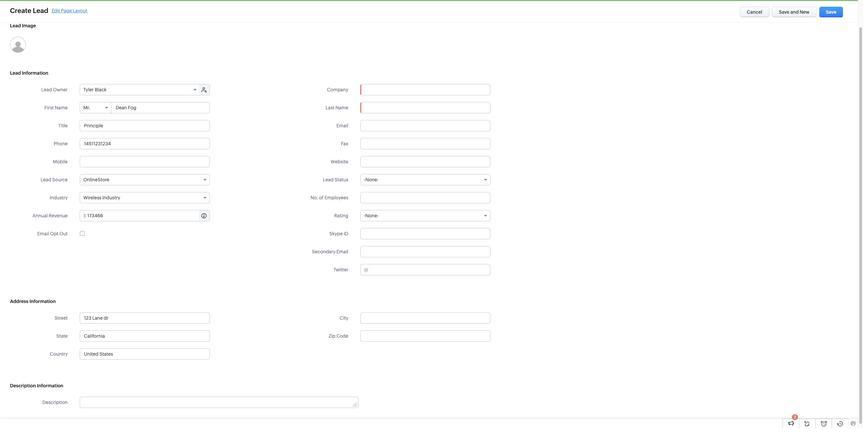 Task type: locate. For each thing, give the bounding box(es) containing it.
Tyler Black field
[[80, 84, 200, 95]]

opt
[[50, 231, 59, 237]]

save inside "button"
[[780, 9, 790, 15]]

description for description information
[[10, 384, 36, 389]]

save inside button
[[827, 9, 837, 15]]

-none- for rating
[[364, 213, 379, 219]]

create lead edit page layout
[[10, 7, 87, 14]]

2 name from the left
[[336, 105, 349, 111]]

None text field
[[361, 84, 491, 95], [112, 103, 210, 113], [80, 138, 210, 150], [361, 138, 491, 150], [80, 156, 210, 168], [361, 192, 491, 204], [361, 228, 491, 240], [370, 265, 491, 275], [80, 313, 210, 324], [80, 331, 210, 342], [80, 349, 210, 360], [361, 84, 491, 95], [112, 103, 210, 113], [80, 138, 210, 150], [361, 138, 491, 150], [80, 156, 210, 168], [361, 192, 491, 204], [361, 228, 491, 240], [370, 265, 491, 275], [80, 313, 210, 324], [80, 331, 210, 342], [80, 349, 210, 360]]

Wireless Industry field
[[80, 192, 210, 204]]

name right first
[[55, 105, 68, 111]]

email up 'twitter'
[[337, 249, 349, 255]]

description
[[10, 384, 36, 389], [42, 400, 68, 406]]

state
[[56, 334, 68, 339]]

last
[[326, 105, 335, 111]]

lead
[[33, 7, 48, 14], [10, 23, 21, 28], [10, 70, 21, 76], [41, 87, 52, 93], [41, 177, 51, 183], [323, 177, 334, 183]]

lead owner
[[41, 87, 68, 93]]

annual
[[32, 213, 48, 219]]

1 vertical spatial information
[[29, 299, 56, 305]]

owner
[[53, 87, 68, 93]]

lead left image
[[10, 23, 21, 28]]

1 -none- from the top
[[364, 177, 379, 183]]

-none- right rating at the left
[[364, 213, 379, 219]]

page
[[61, 8, 72, 13]]

$
[[83, 213, 86, 219]]

none- right rating at the left
[[366, 213, 379, 219]]

- right status
[[364, 177, 366, 183]]

2 industry from the left
[[102, 195, 120, 201]]

0 vertical spatial none-
[[366, 177, 379, 183]]

information
[[22, 70, 48, 76], [29, 299, 56, 305], [37, 384, 63, 389]]

black
[[95, 87, 107, 93]]

lead left the source
[[41, 177, 51, 183]]

save and new
[[780, 9, 810, 15]]

1 vertical spatial -none- field
[[361, 210, 491, 222]]

rating
[[334, 213, 349, 219]]

address
[[10, 299, 28, 305]]

Mr. field
[[80, 103, 111, 113]]

save left and
[[780, 9, 790, 15]]

1 vertical spatial -
[[364, 213, 366, 219]]

- for lead status
[[364, 177, 366, 183]]

lead down image
[[10, 70, 21, 76]]

lead left owner
[[41, 87, 52, 93]]

1 horizontal spatial description
[[42, 400, 68, 406]]

1 -none- field from the top
[[361, 174, 491, 186]]

0 horizontal spatial save
[[780, 9, 790, 15]]

-
[[364, 177, 366, 183], [364, 213, 366, 219]]

information up lead owner
[[22, 70, 48, 76]]

@
[[364, 267, 369, 273]]

0 horizontal spatial industry
[[50, 195, 68, 201]]

0 vertical spatial -none-
[[364, 177, 379, 183]]

1 none- from the top
[[366, 177, 379, 183]]

name right last
[[336, 105, 349, 111]]

name
[[55, 105, 68, 111], [336, 105, 349, 111]]

0 vertical spatial -none- field
[[361, 174, 491, 186]]

1 vertical spatial none-
[[366, 213, 379, 219]]

zip
[[329, 334, 336, 339]]

name for last name
[[336, 105, 349, 111]]

lead for lead owner
[[41, 87, 52, 93]]

cancel button
[[741, 7, 770, 17]]

image image
[[10, 37, 26, 53]]

industry up the revenue
[[50, 195, 68, 201]]

save for save and new
[[780, 9, 790, 15]]

none-
[[366, 177, 379, 183], [366, 213, 379, 219]]

information for description information
[[37, 384, 63, 389]]

- right rating at the left
[[364, 213, 366, 219]]

2 - from the top
[[364, 213, 366, 219]]

lead left status
[[323, 177, 334, 183]]

industry right wireless
[[102, 195, 120, 201]]

1 vertical spatial description
[[42, 400, 68, 406]]

email for email opt out
[[37, 231, 49, 237]]

save
[[780, 9, 790, 15], [827, 9, 837, 15]]

lead for lead image
[[10, 23, 21, 28]]

1 save from the left
[[780, 9, 790, 15]]

1 name from the left
[[55, 105, 68, 111]]

mr.
[[83, 105, 90, 111]]

onlinestore
[[83, 177, 109, 183]]

create
[[10, 7, 31, 14]]

2 none- from the top
[[366, 213, 379, 219]]

1 horizontal spatial save
[[827, 9, 837, 15]]

none- right status
[[366, 177, 379, 183]]

skype id
[[330, 231, 349, 237]]

save right new
[[827, 9, 837, 15]]

- for rating
[[364, 213, 366, 219]]

-none-
[[364, 177, 379, 183], [364, 213, 379, 219]]

0 horizontal spatial name
[[55, 105, 68, 111]]

information for lead information
[[22, 70, 48, 76]]

lead for lead information
[[10, 70, 21, 76]]

email left opt on the bottom left of page
[[37, 231, 49, 237]]

first name
[[45, 105, 68, 111]]

1 - from the top
[[364, 177, 366, 183]]

fax
[[341, 141, 349, 147]]

email
[[337, 123, 349, 129], [37, 231, 49, 237], [337, 249, 349, 255]]

None text field
[[361, 102, 491, 114], [80, 120, 210, 132], [361, 120, 491, 132], [361, 156, 491, 168], [87, 211, 210, 221], [361, 246, 491, 258], [361, 313, 491, 324], [361, 331, 491, 342], [80, 398, 358, 408], [361, 102, 491, 114], [80, 120, 210, 132], [361, 120, 491, 132], [361, 156, 491, 168], [87, 211, 210, 221], [361, 246, 491, 258], [361, 313, 491, 324], [361, 331, 491, 342], [80, 398, 358, 408]]

description information
[[10, 384, 63, 389]]

2 vertical spatial email
[[337, 249, 349, 255]]

name for first name
[[55, 105, 68, 111]]

2 vertical spatial information
[[37, 384, 63, 389]]

0 vertical spatial -
[[364, 177, 366, 183]]

information down country
[[37, 384, 63, 389]]

email up fax
[[337, 123, 349, 129]]

2 -none- field from the top
[[361, 210, 491, 222]]

0 horizontal spatial description
[[10, 384, 36, 389]]

-None- field
[[361, 174, 491, 186], [361, 210, 491, 222]]

1 horizontal spatial name
[[336, 105, 349, 111]]

2 -none- from the top
[[364, 213, 379, 219]]

0 vertical spatial information
[[22, 70, 48, 76]]

0 vertical spatial description
[[10, 384, 36, 389]]

status
[[335, 177, 349, 183]]

mobile
[[53, 159, 68, 165]]

1 vertical spatial email
[[37, 231, 49, 237]]

employees
[[325, 195, 349, 201]]

edit page layout link
[[52, 8, 87, 13]]

1 horizontal spatial industry
[[102, 195, 120, 201]]

new
[[800, 9, 810, 15]]

2 save from the left
[[827, 9, 837, 15]]

industry
[[50, 195, 68, 201], [102, 195, 120, 201]]

information right address
[[29, 299, 56, 305]]

-none- right status
[[364, 177, 379, 183]]

0 vertical spatial email
[[337, 123, 349, 129]]

None field
[[361, 84, 491, 95], [80, 349, 210, 360], [361, 84, 491, 95], [80, 349, 210, 360]]

1 vertical spatial -none-
[[364, 213, 379, 219]]



Task type: vqa. For each thing, say whether or not it's contained in the screenshot.
left DESCRIPTION
yes



Task type: describe. For each thing, give the bounding box(es) containing it.
information for address information
[[29, 299, 56, 305]]

lead status
[[323, 177, 349, 183]]

save and new button
[[773, 7, 817, 17]]

image
[[22, 23, 36, 28]]

wireless industry
[[83, 195, 120, 201]]

street
[[55, 316, 68, 321]]

twitter
[[334, 267, 349, 273]]

-none- field for rating
[[361, 210, 491, 222]]

description for description
[[42, 400, 68, 406]]

wireless
[[83, 195, 101, 201]]

industry inside field
[[102, 195, 120, 201]]

tyler black
[[83, 87, 107, 93]]

source
[[52, 177, 68, 183]]

lead image
[[10, 23, 36, 28]]

save button
[[820, 7, 844, 17]]

lead for lead status
[[323, 177, 334, 183]]

tyler
[[83, 87, 94, 93]]

annual revenue
[[32, 213, 68, 219]]

lead left edit at the left
[[33, 7, 48, 14]]

website
[[331, 159, 349, 165]]

city
[[340, 316, 349, 321]]

and
[[791, 9, 800, 15]]

phone
[[54, 141, 68, 147]]

cancel
[[748, 9, 763, 15]]

edit
[[52, 8, 60, 13]]

email opt out
[[37, 231, 68, 237]]

company
[[327, 87, 349, 93]]

of
[[319, 195, 324, 201]]

lead information
[[10, 70, 48, 76]]

no.
[[311, 195, 318, 201]]

none- for lead status
[[366, 177, 379, 183]]

secondary email
[[312, 249, 349, 255]]

OnlineStore field
[[80, 174, 210, 186]]

layout
[[73, 8, 87, 13]]

save for save
[[827, 9, 837, 15]]

2
[[795, 416, 797, 420]]

first
[[45, 105, 54, 111]]

country
[[50, 352, 68, 357]]

zip code
[[329, 334, 349, 339]]

revenue
[[49, 213, 68, 219]]

skype
[[330, 231, 343, 237]]

-none- field for lead status
[[361, 174, 491, 186]]

title
[[58, 123, 68, 129]]

id
[[344, 231, 349, 237]]

last name
[[326, 105, 349, 111]]

lead source
[[41, 177, 68, 183]]

email for email
[[337, 123, 349, 129]]

-none- for lead status
[[364, 177, 379, 183]]

address information
[[10, 299, 56, 305]]

no. of employees
[[311, 195, 349, 201]]

1 industry from the left
[[50, 195, 68, 201]]

code
[[337, 334, 349, 339]]

out
[[59, 231, 68, 237]]

secondary
[[312, 249, 336, 255]]

none- for rating
[[366, 213, 379, 219]]

lead for lead source
[[41, 177, 51, 183]]



